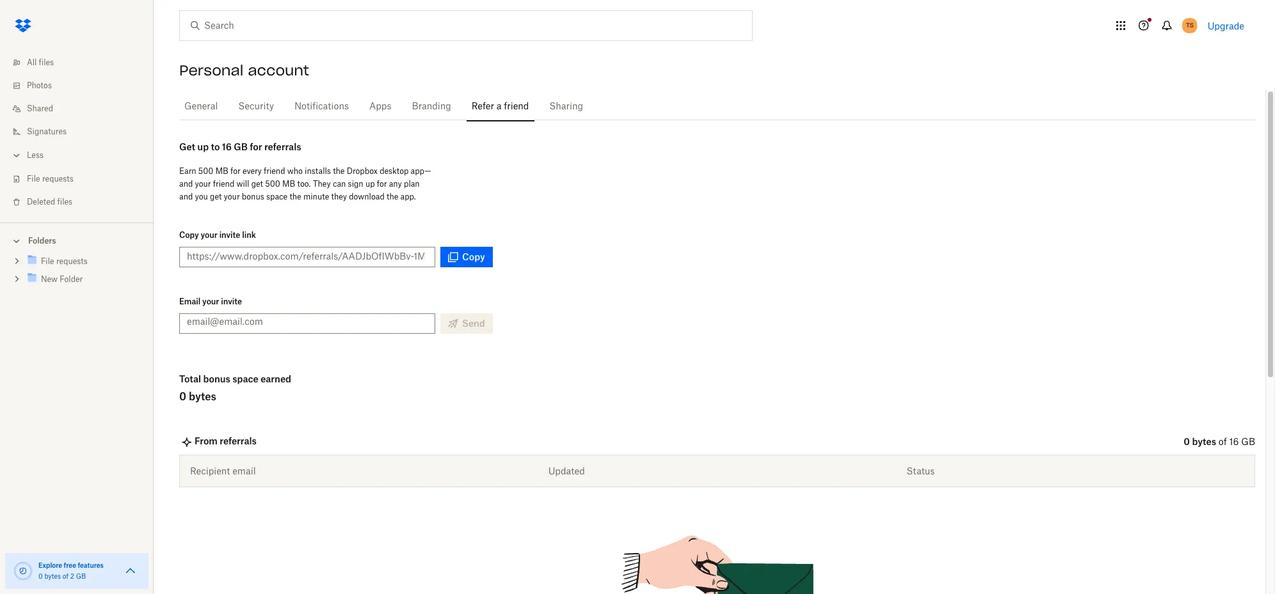 Task type: describe. For each thing, give the bounding box(es) containing it.
1 horizontal spatial the
[[333, 166, 345, 176]]

deleted
[[27, 199, 55, 206]]

notifications
[[295, 102, 349, 111]]

folders button
[[0, 231, 154, 250]]

deleted files link
[[10, 191, 154, 214]]

friend inside tab
[[504, 102, 529, 111]]

16 for to
[[222, 142, 232, 152]]

quota usage element
[[13, 562, 33, 582]]

copy for copy your invite link
[[179, 231, 199, 240]]

file requests link inside group
[[26, 254, 143, 269]]

1 vertical spatial mb
[[282, 179, 295, 189]]

recipient
[[190, 466, 230, 477]]

download
[[349, 192, 385, 202]]

general tab
[[179, 92, 223, 122]]

signatures
[[27, 128, 67, 136]]

1 vertical spatial 0
[[1184, 437, 1190, 448]]

group containing file requests
[[0, 250, 154, 298]]

2 horizontal spatial the
[[387, 192, 398, 202]]

email
[[179, 297, 201, 307]]

apps
[[369, 102, 392, 111]]

file inside list
[[27, 175, 40, 183]]

2 and from the top
[[179, 192, 193, 202]]

folder
[[60, 276, 83, 284]]

email your invite
[[179, 297, 242, 307]]

copy button
[[441, 247, 493, 268]]

0 horizontal spatial the
[[290, 192, 301, 202]]

0 vertical spatial mb
[[216, 166, 228, 176]]

shared link
[[10, 97, 154, 120]]

photos link
[[10, 74, 154, 97]]

branding tab
[[407, 92, 456, 122]]

sharing
[[550, 102, 583, 111]]

all files
[[27, 59, 54, 67]]

bytes inside "total bonus space earned 0 bytes"
[[189, 391, 216, 403]]

of inside explore free features 0 bytes of 2 gb
[[63, 574, 69, 581]]

0 horizontal spatial 500
[[198, 166, 213, 176]]

file requests link inside list
[[10, 168, 154, 191]]

2 horizontal spatial bytes
[[1193, 437, 1217, 448]]

all
[[27, 59, 37, 67]]

security tab
[[233, 92, 279, 122]]

1 vertical spatial file requests
[[41, 258, 88, 266]]

list containing all files
[[0, 44, 154, 223]]

bytes inside explore free features 0 bytes of 2 gb
[[44, 574, 61, 581]]

free
[[64, 562, 76, 570]]

from
[[195, 436, 218, 447]]

files for deleted files
[[57, 199, 72, 206]]

total bonus space earned 0 bytes
[[179, 374, 291, 403]]

less
[[27, 152, 44, 159]]

1 vertical spatial referrals
[[220, 436, 257, 447]]

upgrade
[[1208, 20, 1245, 31]]

security
[[238, 102, 274, 111]]

too.
[[297, 179, 311, 189]]

copy your invite link
[[179, 231, 256, 240]]

1 vertical spatial for
[[231, 166, 241, 176]]

signatures link
[[10, 120, 154, 143]]

a
[[497, 102, 502, 111]]

updated
[[549, 466, 585, 477]]

1 and from the top
[[179, 179, 193, 189]]

can
[[333, 179, 346, 189]]

refer a friend tab
[[467, 92, 534, 122]]

your down you
[[201, 231, 218, 240]]

1 vertical spatial requests
[[56, 258, 88, 266]]

sharing tab
[[545, 92, 588, 122]]

1 horizontal spatial 500
[[265, 179, 280, 189]]

up inside earn 500 mb for every friend who installs the dropbox desktop app— and your friend will get 500 mb too. they can sign up for any plan and you get your bonus space the minute they download the app.
[[366, 179, 375, 189]]

0 vertical spatial get
[[251, 179, 263, 189]]

2
[[70, 574, 74, 581]]

1 vertical spatial get
[[210, 192, 222, 202]]

to
[[211, 142, 220, 152]]

gb for of
[[1242, 439, 1256, 448]]

bonus inside "total bonus space earned 0 bytes"
[[203, 374, 230, 385]]

link
[[242, 231, 256, 240]]

new
[[41, 276, 58, 284]]

invite for copy your invite link
[[219, 231, 240, 240]]

2 vertical spatial for
[[377, 179, 387, 189]]

from referrals
[[195, 436, 257, 447]]

folders
[[28, 236, 56, 246]]

space inside earn 500 mb for every friend who installs the dropbox desktop app— and your friend will get 500 mb too. they can sign up for any plan and you get your bonus space the minute they download the app.
[[266, 192, 288, 202]]

earn 500 mb for every friend who installs the dropbox desktop app— and your friend will get 500 mb too. they can sign up for any plan and you get your bonus space the minute they download the app.
[[179, 166, 432, 202]]

your down will
[[224, 192, 240, 202]]

new folder link
[[26, 271, 143, 287]]

invite for email your invite
[[221, 297, 242, 307]]

notifications tab
[[289, 92, 354, 122]]

16 for of
[[1230, 439, 1239, 448]]

email
[[233, 466, 256, 477]]



Task type: locate. For each thing, give the bounding box(es) containing it.
16 inside 0 bytes of 16 gb
[[1230, 439, 1239, 448]]

dropbox
[[347, 166, 378, 176]]

file requests link
[[10, 168, 154, 191], [26, 254, 143, 269]]

0 vertical spatial copy
[[179, 231, 199, 240]]

get up to 16 gb for referrals
[[179, 142, 301, 152]]

file requests
[[27, 175, 74, 183], [41, 258, 88, 266]]

ts
[[1186, 21, 1194, 29]]

gb inside explore free features 0 bytes of 2 gb
[[76, 574, 86, 581]]

file requests link up deleted files
[[10, 168, 154, 191]]

1 vertical spatial file requests link
[[26, 254, 143, 269]]

0 horizontal spatial copy
[[179, 231, 199, 240]]

copy
[[179, 231, 199, 240], [462, 252, 485, 263]]

1 vertical spatial bonus
[[203, 374, 230, 385]]

0 vertical spatial requests
[[42, 175, 74, 183]]

space
[[266, 192, 288, 202], [233, 374, 259, 385]]

1 horizontal spatial bytes
[[189, 391, 216, 403]]

1 horizontal spatial files
[[57, 199, 72, 206]]

referrals up email
[[220, 436, 257, 447]]

2 horizontal spatial gb
[[1242, 439, 1256, 448]]

0 vertical spatial invite
[[219, 231, 240, 240]]

friend right a
[[504, 102, 529, 111]]

minute
[[303, 192, 329, 202]]

0 horizontal spatial gb
[[76, 574, 86, 581]]

for up the every
[[250, 142, 262, 152]]

invite
[[219, 231, 240, 240], [221, 297, 242, 307]]

space down who on the top
[[266, 192, 288, 202]]

2 horizontal spatial 0
[[1184, 437, 1190, 448]]

refer
[[472, 102, 494, 111]]

deleted files
[[27, 199, 72, 206]]

0 vertical spatial for
[[250, 142, 262, 152]]

file requests up 'new folder'
[[41, 258, 88, 266]]

status
[[907, 466, 935, 477]]

bonus down will
[[242, 192, 264, 202]]

sign
[[348, 179, 363, 189]]

1 horizontal spatial 0
[[179, 391, 186, 403]]

500 right earn
[[198, 166, 213, 176]]

0 vertical spatial bonus
[[242, 192, 264, 202]]

your up you
[[195, 179, 211, 189]]

earn
[[179, 166, 196, 176]]

0 horizontal spatial get
[[210, 192, 222, 202]]

1 horizontal spatial mb
[[282, 179, 295, 189]]

0 horizontal spatial files
[[39, 59, 54, 67]]

2 vertical spatial bytes
[[44, 574, 61, 581]]

1 horizontal spatial copy
[[462, 252, 485, 263]]

0 inside "total bonus space earned 0 bytes"
[[179, 391, 186, 403]]

account
[[248, 61, 309, 79]]

you
[[195, 192, 208, 202]]

1 horizontal spatial gb
[[234, 142, 248, 152]]

explore free features 0 bytes of 2 gb
[[38, 562, 104, 581]]

for left any
[[377, 179, 387, 189]]

requests
[[42, 175, 74, 183], [56, 258, 88, 266]]

0 inside explore free features 0 bytes of 2 gb
[[38, 574, 43, 581]]

0 horizontal spatial 0
[[38, 574, 43, 581]]

get
[[251, 179, 263, 189], [210, 192, 222, 202]]

0 horizontal spatial friend
[[213, 179, 234, 189]]

Email your invite text field
[[187, 315, 428, 329]]

1 vertical spatial copy
[[462, 252, 485, 263]]

0 horizontal spatial referrals
[[220, 436, 257, 447]]

general
[[184, 102, 218, 111]]

friend
[[504, 102, 529, 111], [264, 166, 285, 176], [213, 179, 234, 189]]

earned
[[261, 374, 291, 385]]

0 vertical spatial file
[[27, 175, 40, 183]]

for
[[250, 142, 262, 152], [231, 166, 241, 176], [377, 179, 387, 189]]

get
[[179, 142, 195, 152]]

and
[[179, 179, 193, 189], [179, 192, 193, 202]]

1 vertical spatial bytes
[[1193, 437, 1217, 448]]

file down the less at left top
[[27, 175, 40, 183]]

0 vertical spatial files
[[39, 59, 54, 67]]

1 vertical spatial friend
[[264, 166, 285, 176]]

0
[[179, 391, 186, 403], [1184, 437, 1190, 448], [38, 574, 43, 581]]

photos
[[27, 82, 52, 90]]

app—
[[411, 166, 432, 176]]

1 vertical spatial 500
[[265, 179, 280, 189]]

referrals
[[264, 142, 301, 152], [220, 436, 257, 447]]

group
[[0, 250, 154, 298]]

upgrade link
[[1208, 20, 1245, 31]]

gb
[[234, 142, 248, 152], [1242, 439, 1256, 448], [76, 574, 86, 581]]

0 horizontal spatial file
[[27, 175, 40, 183]]

the up can
[[333, 166, 345, 176]]

friend left will
[[213, 179, 234, 189]]

0 vertical spatial 16
[[222, 142, 232, 152]]

0 horizontal spatial space
[[233, 374, 259, 385]]

1 vertical spatial gb
[[1242, 439, 1256, 448]]

0 vertical spatial friend
[[504, 102, 529, 111]]

1 horizontal spatial file
[[41, 258, 54, 266]]

total
[[179, 374, 201, 385]]

0 vertical spatial of
[[1219, 439, 1227, 448]]

invite left link
[[219, 231, 240, 240]]

2 horizontal spatial for
[[377, 179, 387, 189]]

requests up deleted files
[[42, 175, 74, 183]]

file requests link up new folder link at the left top of the page
[[26, 254, 143, 269]]

500 right will
[[265, 179, 280, 189]]

personal
[[179, 61, 243, 79]]

1 horizontal spatial space
[[266, 192, 288, 202]]

0 horizontal spatial of
[[63, 574, 69, 581]]

recipient email
[[190, 466, 256, 477]]

file
[[27, 175, 40, 183], [41, 258, 54, 266]]

0 vertical spatial space
[[266, 192, 288, 202]]

gb for to
[[234, 142, 248, 152]]

referrals up who on the top
[[264, 142, 301, 152]]

0 vertical spatial and
[[179, 179, 193, 189]]

copy inside 'button'
[[462, 252, 485, 263]]

up
[[197, 142, 209, 152], [366, 179, 375, 189]]

the
[[333, 166, 345, 176], [290, 192, 301, 202], [387, 192, 398, 202]]

list
[[0, 44, 154, 223]]

less image
[[10, 149, 23, 162]]

up left 'to'
[[197, 142, 209, 152]]

ts button
[[1180, 15, 1200, 36]]

1 horizontal spatial get
[[251, 179, 263, 189]]

0 vertical spatial 500
[[198, 166, 213, 176]]

0 horizontal spatial bonus
[[203, 374, 230, 385]]

plan
[[404, 179, 420, 189]]

0 vertical spatial up
[[197, 142, 209, 152]]

personal account
[[179, 61, 309, 79]]

mb
[[216, 166, 228, 176], [282, 179, 295, 189]]

0 horizontal spatial 16
[[222, 142, 232, 152]]

explore
[[38, 562, 62, 570]]

1 horizontal spatial referrals
[[264, 142, 301, 152]]

mb down 'to'
[[216, 166, 228, 176]]

the down too.
[[290, 192, 301, 202]]

bonus right total
[[203, 374, 230, 385]]

invite right email in the left of the page
[[221, 297, 242, 307]]

0 horizontal spatial up
[[197, 142, 209, 152]]

apps tab
[[364, 92, 397, 122]]

bonus
[[242, 192, 264, 202], [203, 374, 230, 385]]

files for all files
[[39, 59, 54, 67]]

up up 'download'
[[366, 179, 375, 189]]

branding
[[412, 102, 451, 111]]

0 horizontal spatial mb
[[216, 166, 228, 176]]

2 vertical spatial 0
[[38, 574, 43, 581]]

your right email in the left of the page
[[202, 297, 219, 307]]

1 vertical spatial up
[[366, 179, 375, 189]]

all files link
[[10, 51, 154, 74]]

None text field
[[187, 250, 425, 264]]

every
[[243, 166, 262, 176]]

friend left who on the top
[[264, 166, 285, 176]]

tab list containing general
[[179, 90, 1256, 122]]

1 horizontal spatial up
[[366, 179, 375, 189]]

who
[[287, 166, 303, 176]]

file requests up deleted files
[[27, 175, 74, 183]]

files right all
[[39, 59, 54, 67]]

file up the new
[[41, 258, 54, 266]]

1 horizontal spatial of
[[1219, 439, 1227, 448]]

0 bytes of 16 gb
[[1184, 437, 1256, 448]]

they
[[313, 179, 331, 189]]

Search text field
[[204, 19, 726, 33]]

1 horizontal spatial for
[[250, 142, 262, 152]]

0 vertical spatial gb
[[234, 142, 248, 152]]

dropbox image
[[10, 13, 36, 38]]

and left you
[[179, 192, 193, 202]]

desktop
[[380, 166, 409, 176]]

2 vertical spatial gb
[[76, 574, 86, 581]]

refer a friend
[[472, 102, 529, 111]]

1 vertical spatial invite
[[221, 297, 242, 307]]

1 vertical spatial of
[[63, 574, 69, 581]]

1 vertical spatial space
[[233, 374, 259, 385]]

2 horizontal spatial friend
[[504, 102, 529, 111]]

1 vertical spatial 16
[[1230, 439, 1239, 448]]

bonus inside earn 500 mb for every friend who installs the dropbox desktop app— and your friend will get 500 mb too. they can sign up for any plan and you get your bonus space the minute they download the app.
[[242, 192, 264, 202]]

0 vertical spatial referrals
[[264, 142, 301, 152]]

for up will
[[231, 166, 241, 176]]

files
[[39, 59, 54, 67], [57, 199, 72, 206]]

0 vertical spatial file requests link
[[10, 168, 154, 191]]

tab list
[[179, 90, 1256, 122]]

1 vertical spatial and
[[179, 192, 193, 202]]

and down earn
[[179, 179, 193, 189]]

0 vertical spatial bytes
[[189, 391, 216, 403]]

will
[[237, 179, 249, 189]]

1 horizontal spatial 16
[[1230, 439, 1239, 448]]

files right deleted on the left of the page
[[57, 199, 72, 206]]

requests inside list
[[42, 175, 74, 183]]

features
[[78, 562, 104, 570]]

0 vertical spatial file requests
[[27, 175, 74, 183]]

your
[[195, 179, 211, 189], [224, 192, 240, 202], [201, 231, 218, 240], [202, 297, 219, 307]]

installs
[[305, 166, 331, 176]]

mb down who on the top
[[282, 179, 295, 189]]

16
[[222, 142, 232, 152], [1230, 439, 1239, 448]]

1 horizontal spatial bonus
[[242, 192, 264, 202]]

of
[[1219, 439, 1227, 448], [63, 574, 69, 581]]

any
[[389, 179, 402, 189]]

2 vertical spatial friend
[[213, 179, 234, 189]]

shared
[[27, 105, 53, 113]]

new folder
[[41, 276, 83, 284]]

requests up folder
[[56, 258, 88, 266]]

copy for copy
[[462, 252, 485, 263]]

0 vertical spatial 0
[[179, 391, 186, 403]]

app.
[[401, 192, 416, 202]]

space left earned
[[233, 374, 259, 385]]

of inside 0 bytes of 16 gb
[[1219, 439, 1227, 448]]

0 horizontal spatial for
[[231, 166, 241, 176]]

the down any
[[387, 192, 398, 202]]

get right you
[[210, 192, 222, 202]]

1 vertical spatial files
[[57, 199, 72, 206]]

500
[[198, 166, 213, 176], [265, 179, 280, 189]]

get down the every
[[251, 179, 263, 189]]

space inside "total bonus space earned 0 bytes"
[[233, 374, 259, 385]]

1 horizontal spatial friend
[[264, 166, 285, 176]]

gb inside 0 bytes of 16 gb
[[1242, 439, 1256, 448]]

0 horizontal spatial bytes
[[44, 574, 61, 581]]

they
[[331, 192, 347, 202]]

1 vertical spatial file
[[41, 258, 54, 266]]



Task type: vqa. For each thing, say whether or not it's contained in the screenshot.
00NeverTooLate-
no



